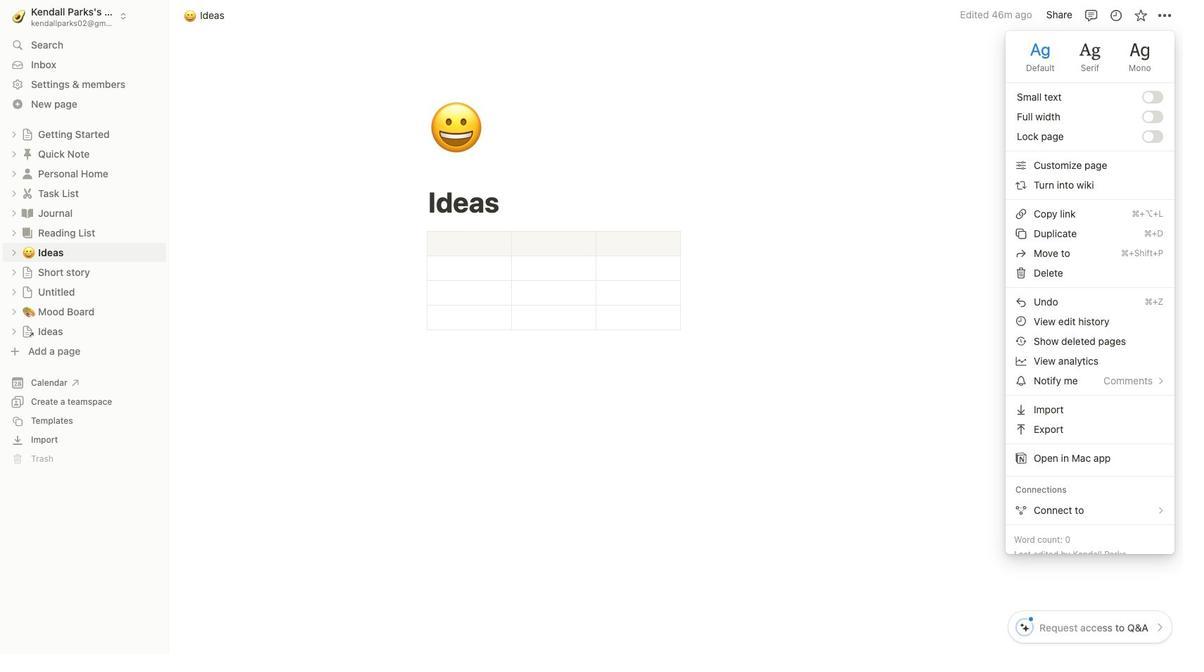Task type: locate. For each thing, give the bounding box(es) containing it.
😀 image
[[184, 7, 196, 24]]

menu
[[1006, 31, 1175, 525]]

favorite image
[[1134, 8, 1148, 22]]

updates image
[[1109, 8, 1123, 22]]

🥑 image
[[12, 7, 26, 25]]



Task type: vqa. For each thing, say whether or not it's contained in the screenshot.
UPDATES 'image'
yes



Task type: describe. For each thing, give the bounding box(es) containing it.
😀 image
[[429, 93, 484, 165]]

comments image
[[1084, 8, 1098, 22]]



